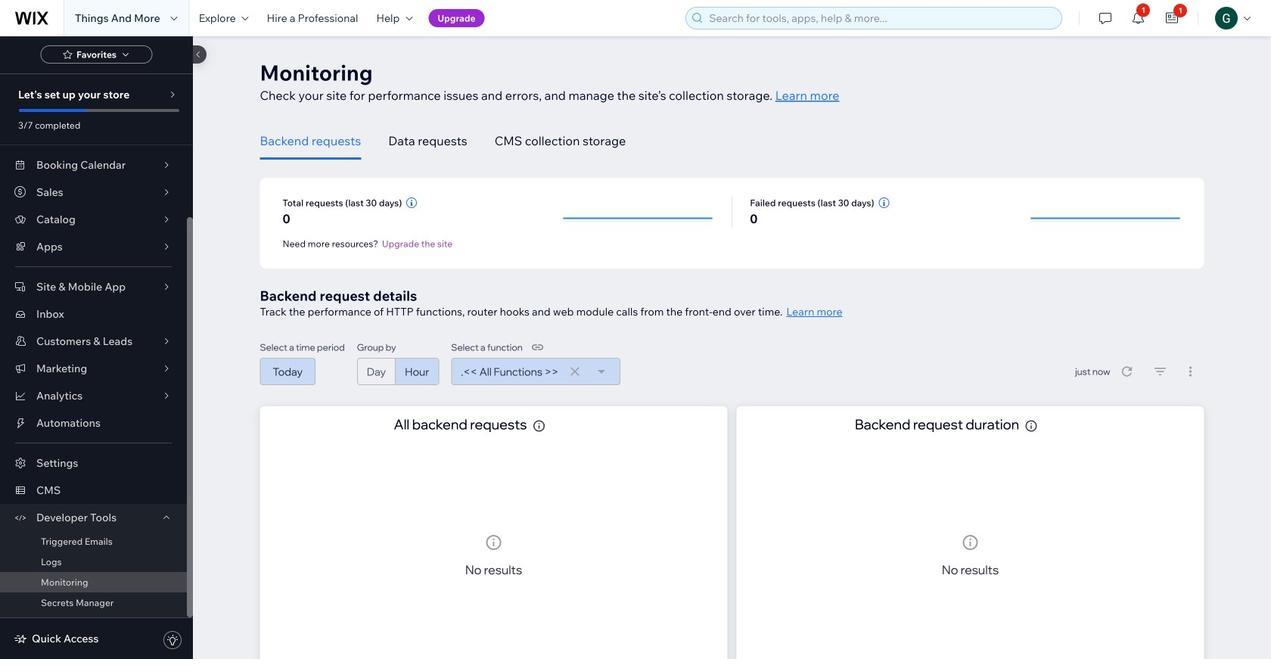 Task type: locate. For each thing, give the bounding box(es) containing it.
sidebar element
[[0, 36, 207, 659]]

Search for tools, apps, help & more... field
[[705, 8, 1058, 29]]

tab list
[[260, 123, 1205, 160]]



